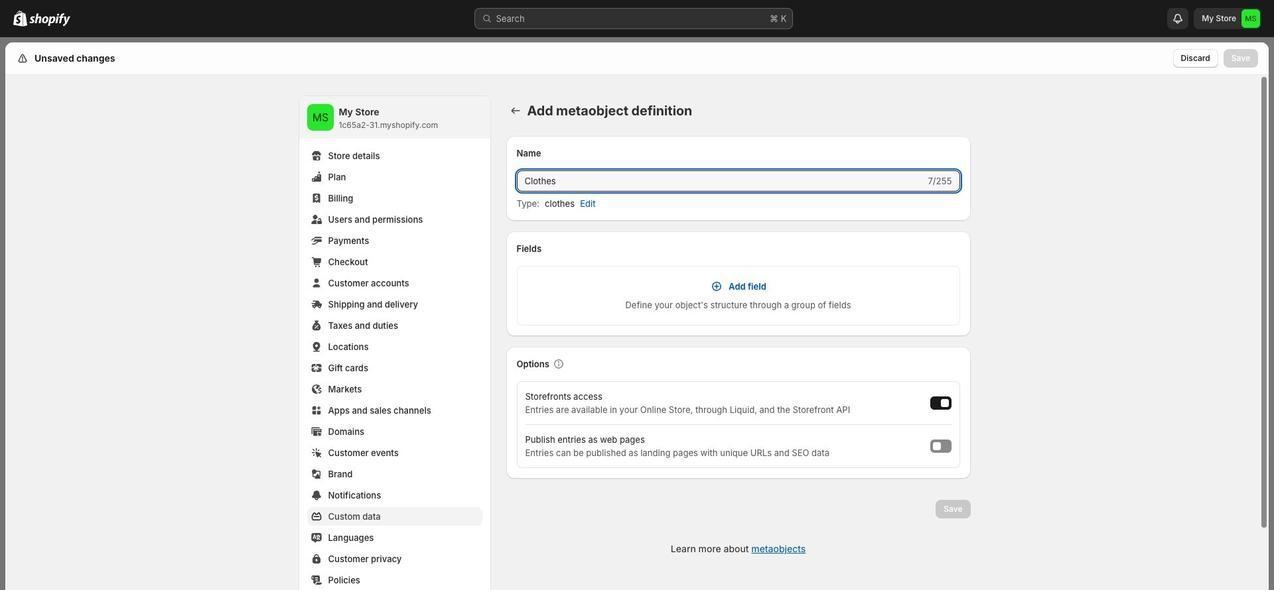 Task type: locate. For each thing, give the bounding box(es) containing it.
shopify image
[[13, 11, 27, 27]]

toggle storefronts access image
[[941, 400, 949, 408]]

toggle publishing entries as web pages image
[[933, 443, 941, 451]]

my store image
[[307, 104, 334, 131]]

settings dialog
[[5, 42, 1269, 591]]



Task type: describe. For each thing, give the bounding box(es) containing it.
my store image
[[1242, 9, 1261, 28]]

shopify image
[[29, 13, 70, 27]]

Examples: Cart upsell, Fabric colors, Product bundle text field
[[517, 171, 926, 192]]

shop settings menu element
[[299, 96, 490, 591]]



Task type: vqa. For each thing, say whether or not it's contained in the screenshot.
Search countries Text Box
no



